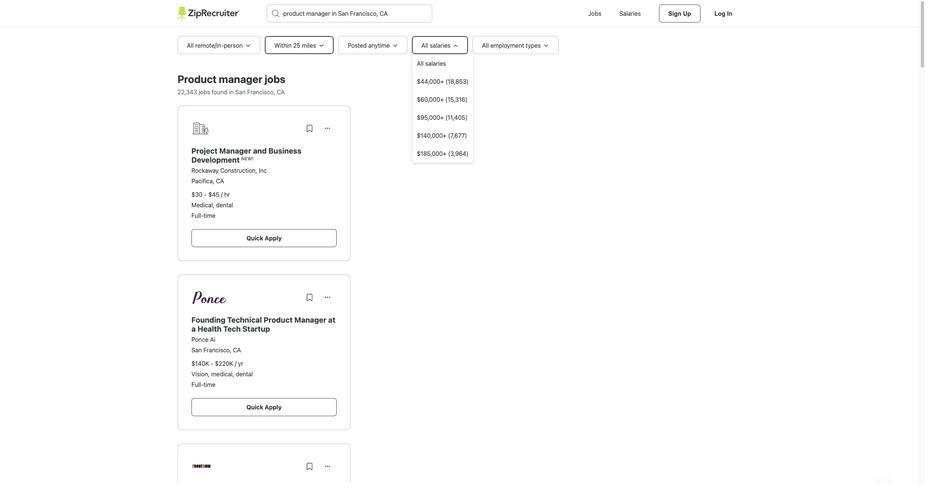 Task type: describe. For each thing, give the bounding box(es) containing it.
all salaries button
[[412, 55, 473, 73]]

apply for project manager and business development
[[265, 235, 282, 242]]

types
[[526, 42, 541, 49]]

found
[[212, 89, 227, 96]]

rockaway construction, inc pacifica, ca
[[192, 167, 267, 185]]

rockaway
[[192, 167, 219, 174]]

posted anytime button
[[338, 36, 408, 54]]

save job for later image for project manager and business development
[[305, 124, 314, 133]]

full- inside $140k - $220k / yr vision, medical, dental full-time
[[192, 382, 204, 389]]

a
[[192, 325, 196, 334]]

all salaries for all salaries popup button
[[421, 42, 451, 49]]

product inside founding technical product manager at a health tech startup ponce ai san francisco, ca
[[264, 316, 293, 325]]

up
[[683, 11, 691, 17]]

Search job title or keyword search field
[[267, 5, 432, 22]]

sign
[[668, 11, 681, 17]]

manager
[[219, 73, 262, 85]]

business
[[269, 147, 301, 155]]

vision,
[[192, 371, 210, 378]]

(11,405)
[[445, 114, 468, 121]]

all for all salaries popup button
[[421, 42, 428, 49]]

- for project manager and business development
[[204, 192, 207, 198]]

sign up
[[668, 11, 691, 17]]

apply for founding technical product manager at a health tech startup
[[265, 404, 282, 411]]

inc
[[259, 167, 267, 174]]

$60,000+ (15,316)
[[417, 96, 467, 103]]

jobs
[[588, 10, 601, 17]]

employment
[[490, 42, 524, 49]]

manager inside project manager and business development
[[219, 147, 251, 155]]

(3,964)
[[448, 151, 469, 157]]

save job for later image
[[305, 463, 314, 472]]

quick apply for project manager and business development
[[247, 235, 282, 242]]

quick for founding technical product manager at a health tech startup
[[247, 404, 263, 411]]

salaries
[[620, 10, 641, 17]]

0 horizontal spatial jobs
[[199, 89, 210, 96]]

anytime
[[368, 42, 390, 49]]

$60,000+
[[417, 96, 444, 103]]

at
[[328, 316, 336, 325]]

$185,000+ (3,964)
[[417, 151, 469, 157]]

(15,316)
[[445, 96, 467, 103]]

all remote/in-person button
[[178, 36, 260, 54]]

/ for founding technical product manager at a health tech startup
[[235, 361, 237, 368]]

(18,853)
[[446, 78, 469, 85]]

san francisco, ca link
[[192, 347, 241, 354]]

time inside $140k - $220k / yr vision, medical, dental full-time
[[204, 382, 216, 389]]

full- inside $30 - $45 / hr medical, dental full-time
[[192, 213, 204, 219]]

and
[[253, 147, 267, 155]]

$140,000+
[[417, 132, 447, 139]]

all remote/in-person
[[187, 42, 243, 49]]

$44,000+ (18,853) button
[[412, 73, 473, 91]]

pacifica,
[[192, 178, 214, 185]]

tech
[[223, 325, 241, 334]]

25
[[293, 42, 300, 49]]

main element
[[178, 0, 742, 27]]

founding technical product manager at a health tech startup link
[[192, 316, 336, 334]]

salaries link
[[611, 0, 650, 27]]

product demonstrator - easy holliday cash!! image
[[192, 458, 212, 476]]

22,343
[[178, 89, 197, 96]]

quick apply button for founding technical product manager at a health tech startup
[[192, 399, 337, 417]]

time inside $30 - $45 / hr medical, dental full-time
[[204, 213, 216, 219]]

yr
[[238, 361, 243, 368]]

$185,000+
[[417, 151, 447, 157]]

$30
[[192, 192, 203, 198]]

$44,000+
[[417, 78, 444, 85]]

startup
[[243, 325, 270, 334]]



Task type: vqa. For each thing, say whether or not it's contained in the screenshot.
to within the ZipRecruiter is the only site you'll need to find your next role.
no



Task type: locate. For each thing, give the bounding box(es) containing it.
0 horizontal spatial ca
[[216, 178, 224, 185]]

0 horizontal spatial manager
[[219, 147, 251, 155]]

$140k - $220k / yr vision, medical, dental full-time
[[192, 361, 253, 389]]

0 vertical spatial salaries
[[430, 42, 451, 49]]

1 quick apply from the top
[[247, 235, 282, 242]]

1 vertical spatial product
[[264, 316, 293, 325]]

$140k
[[192, 361, 209, 368]]

$30 - $45 / hr medical, dental full-time
[[192, 192, 233, 219]]

0 horizontal spatial product
[[178, 73, 217, 85]]

francisco, inside founding technical product manager at a health tech startup ponce ai san francisco, ca
[[203, 347, 231, 354]]

product up 22,343
[[178, 73, 217, 85]]

0 horizontal spatial -
[[204, 192, 207, 198]]

1 horizontal spatial /
[[235, 361, 237, 368]]

2 apply from the top
[[265, 404, 282, 411]]

project manager and business development
[[192, 147, 301, 164]]

$220k
[[215, 361, 233, 368]]

construction,
[[220, 167, 257, 174]]

in
[[727, 11, 733, 17]]

within
[[274, 42, 292, 49]]

2 vertical spatial ca
[[233, 347, 241, 354]]

dental inside $30 - $45 / hr medical, dental full-time
[[216, 202, 233, 209]]

1 vertical spatial salaries
[[425, 60, 446, 67]]

ca
[[277, 89, 285, 96], [216, 178, 224, 185], [233, 347, 241, 354]]

quick for project manager and business development
[[247, 235, 263, 242]]

1 vertical spatial ca
[[216, 178, 224, 185]]

$44,000+ (18,853)
[[417, 78, 469, 85]]

/ for project manager and business development
[[221, 192, 223, 198]]

$45
[[208, 192, 219, 198]]

2 save job for later image from the top
[[305, 293, 314, 303]]

within 25 miles button
[[265, 36, 334, 54]]

log in
[[715, 11, 733, 17]]

jobs link
[[579, 0, 611, 27]]

- for founding technical product manager at a health tech startup
[[211, 361, 213, 368]]

1 vertical spatial -
[[211, 361, 213, 368]]

/
[[221, 192, 223, 198], [235, 361, 237, 368]]

salaries inside popup button
[[430, 42, 451, 49]]

0 vertical spatial ca
[[277, 89, 285, 96]]

salaries inside button
[[425, 60, 446, 67]]

miles
[[302, 42, 316, 49]]

san right in
[[235, 89, 246, 96]]

francisco, down manager at the left top
[[247, 89, 275, 96]]

0 horizontal spatial francisco,
[[203, 347, 231, 354]]

$95,000+ (11,405)
[[417, 114, 468, 121]]

1 vertical spatial /
[[235, 361, 237, 368]]

- inside $30 - $45 / hr medical, dental full-time
[[204, 192, 207, 198]]

pacifica, ca link
[[192, 178, 224, 185]]

0 vertical spatial francisco,
[[247, 89, 275, 96]]

1 vertical spatial all salaries
[[417, 60, 446, 67]]

founding technical product manager at a health tech startup ponce ai san francisco, ca
[[192, 316, 336, 354]]

1 horizontal spatial dental
[[236, 371, 253, 378]]

founding
[[192, 316, 226, 325]]

1 apply from the top
[[265, 235, 282, 242]]

jobs right manager at the left top
[[265, 73, 286, 85]]

all salaries for all salaries button
[[417, 60, 446, 67]]

ca inside the rockaway construction, inc pacifica, ca
[[216, 178, 224, 185]]

all for all employment types popup button
[[482, 42, 489, 49]]

manager left the at
[[295, 316, 327, 325]]

1 time from the top
[[204, 213, 216, 219]]

manager up new!
[[219, 147, 251, 155]]

jobs left found
[[199, 89, 210, 96]]

0 vertical spatial dental
[[216, 202, 233, 209]]

dental down the hr
[[216, 202, 233, 209]]

1 vertical spatial apply
[[265, 404, 282, 411]]

$60,000+ (15,316) button
[[412, 91, 473, 109]]

0 vertical spatial all salaries
[[421, 42, 451, 49]]

technical
[[227, 316, 262, 325]]

1 vertical spatial full-
[[192, 382, 204, 389]]

0 vertical spatial quick apply
[[247, 235, 282, 242]]

- inside $140k - $220k / yr vision, medical, dental full-time
[[211, 361, 213, 368]]

full- down vision,
[[192, 382, 204, 389]]

1 full- from the top
[[192, 213, 204, 219]]

all employment types button
[[473, 36, 559, 54]]

0 vertical spatial manager
[[219, 147, 251, 155]]

salaries for all salaries button
[[425, 60, 446, 67]]

1 horizontal spatial san
[[235, 89, 246, 96]]

ca inside founding technical product manager at a health tech startup ponce ai san francisco, ca
[[233, 347, 241, 354]]

salaries up $44,000+
[[425, 60, 446, 67]]

0 vertical spatial save job for later image
[[305, 124, 314, 133]]

all inside all salaries button
[[417, 60, 424, 67]]

1 vertical spatial jobs
[[199, 89, 210, 96]]

- right $30
[[204, 192, 207, 198]]

1 horizontal spatial francisco,
[[247, 89, 275, 96]]

product up startup
[[264, 316, 293, 325]]

/ inside $140k - $220k / yr vision, medical, dental full-time
[[235, 361, 237, 368]]

all inside the all remote/in-person dropdown button
[[187, 42, 194, 49]]

1 save job for later image from the top
[[305, 124, 314, 133]]

all salaries button
[[412, 36, 468, 54]]

0 vertical spatial time
[[204, 213, 216, 219]]

1 horizontal spatial jobs
[[265, 73, 286, 85]]

2 horizontal spatial ca
[[277, 89, 285, 96]]

$140,000+ (7,677)
[[417, 132, 467, 139]]

0 vertical spatial quick apply button
[[192, 230, 337, 248]]

all for all salaries button
[[417, 60, 424, 67]]

$95,000+
[[417, 114, 444, 121]]

ai
[[210, 337, 215, 344]]

all employment types
[[482, 42, 541, 49]]

ponce ai link
[[192, 337, 215, 344]]

1 vertical spatial quick apply button
[[192, 399, 337, 417]]

1 horizontal spatial product
[[264, 316, 293, 325]]

1 vertical spatial save job for later image
[[305, 293, 314, 303]]

all salaries up all salaries button
[[421, 42, 451, 49]]

1 vertical spatial manager
[[295, 316, 327, 325]]

in
[[229, 89, 234, 96]]

1 vertical spatial quick
[[247, 404, 263, 411]]

all up $44,000+
[[417, 60, 424, 67]]

- right $140k
[[211, 361, 213, 368]]

0 vertical spatial apply
[[265, 235, 282, 242]]

2 time from the top
[[204, 382, 216, 389]]

$95,000+ (11,405) button
[[412, 109, 473, 127]]

salaries up all salaries button
[[430, 42, 451, 49]]

health
[[198, 325, 222, 334]]

$185,000+ (3,964) button
[[412, 145, 473, 163]]

time down medical,
[[204, 213, 216, 219]]

0 vertical spatial full-
[[192, 213, 204, 219]]

all left employment
[[482, 42, 489, 49]]

dental inside $140k - $220k / yr vision, medical, dental full-time
[[236, 371, 253, 378]]

$140,000+ (7,677) button
[[412, 127, 473, 145]]

0 vertical spatial -
[[204, 192, 207, 198]]

project
[[192, 147, 218, 155]]

log
[[715, 11, 726, 17]]

all up all salaries button
[[421, 42, 428, 49]]

francisco,
[[247, 89, 275, 96], [203, 347, 231, 354]]

medical,
[[211, 371, 234, 378]]

1 vertical spatial dental
[[236, 371, 253, 378]]

person
[[224, 42, 243, 49]]

0 horizontal spatial dental
[[216, 202, 233, 209]]

full-
[[192, 213, 204, 219], [192, 382, 204, 389]]

all for the all remote/in-person dropdown button
[[187, 42, 194, 49]]

1 vertical spatial time
[[204, 382, 216, 389]]

(7,677)
[[448, 132, 467, 139]]

2 quick from the top
[[247, 404, 263, 411]]

san inside founding technical product manager at a health tech startup ponce ai san francisco, ca
[[192, 347, 202, 354]]

1 horizontal spatial ca
[[233, 347, 241, 354]]

dental down 'yr'
[[236, 371, 253, 378]]

development
[[192, 156, 240, 164]]

1 vertical spatial quick apply
[[247, 404, 282, 411]]

founding technical product manager at a health tech startup image
[[192, 291, 228, 305]]

1 quick from the top
[[247, 235, 263, 242]]

ponce
[[192, 337, 209, 344]]

product manager jobs 22,343 jobs found in san francisco,  ca
[[178, 73, 286, 96]]

2 quick apply button from the top
[[192, 399, 337, 417]]

1 vertical spatial san
[[192, 347, 202, 354]]

ca inside product manager jobs 22,343 jobs found in san francisco,  ca
[[277, 89, 285, 96]]

time down vision,
[[204, 382, 216, 389]]

full- down medical,
[[192, 213, 204, 219]]

all salaries
[[421, 42, 451, 49], [417, 60, 446, 67]]

san down ponce
[[192, 347, 202, 354]]

all inside all salaries popup button
[[421, 42, 428, 49]]

/ left 'yr'
[[235, 361, 237, 368]]

1 quick apply button from the top
[[192, 230, 337, 248]]

francisco, down ai
[[203, 347, 231, 354]]

time
[[204, 213, 216, 219], [204, 382, 216, 389]]

0 vertical spatial san
[[235, 89, 246, 96]]

all salaries up $44,000+
[[417, 60, 446, 67]]

all left the remote/in-
[[187, 42, 194, 49]]

log in link
[[705, 5, 742, 23]]

1 horizontal spatial -
[[211, 361, 213, 368]]

dental
[[216, 202, 233, 209], [236, 371, 253, 378]]

hr
[[224, 192, 230, 198]]

manager
[[219, 147, 251, 155], [295, 316, 327, 325]]

we found 22,343+ open positions dialog
[[0, 0, 920, 484]]

/ inside $30 - $45 / hr medical, dental full-time
[[221, 192, 223, 198]]

rockaway construction, inc link
[[192, 167, 267, 174]]

posted
[[348, 42, 367, 49]]

1 horizontal spatial manager
[[295, 316, 327, 325]]

all inside all employment types popup button
[[482, 42, 489, 49]]

product inside product manager jobs 22,343 jobs found in san francisco,  ca
[[178, 73, 217, 85]]

0 horizontal spatial san
[[192, 347, 202, 354]]

0 vertical spatial jobs
[[265, 73, 286, 85]]

quick apply button for project manager and business development
[[192, 230, 337, 248]]

remote/in-
[[195, 42, 224, 49]]

save job for later image
[[305, 124, 314, 133], [305, 293, 314, 303]]

/ left the hr
[[221, 192, 223, 198]]

all salaries inside button
[[417, 60, 446, 67]]

2 full- from the top
[[192, 382, 204, 389]]

san inside product manager jobs 22,343 jobs found in san francisco,  ca
[[235, 89, 246, 96]]

0 vertical spatial /
[[221, 192, 223, 198]]

save job for later image for founding technical product manager at a health tech startup
[[305, 293, 314, 303]]

new!
[[241, 156, 254, 162]]

francisco, inside product manager jobs 22,343 jobs found in san francisco,  ca
[[247, 89, 275, 96]]

all salaries inside popup button
[[421, 42, 451, 49]]

within 25 miles
[[274, 42, 316, 49]]

None button
[[319, 120, 337, 138], [319, 289, 337, 307], [319, 458, 337, 476], [319, 120, 337, 138], [319, 289, 337, 307], [319, 458, 337, 476]]

quick apply for founding technical product manager at a health tech startup
[[247, 404, 282, 411]]

salaries for all salaries popup button
[[430, 42, 451, 49]]

medical,
[[192, 202, 214, 209]]

jobs
[[265, 73, 286, 85], [199, 89, 210, 96]]

1 vertical spatial francisco,
[[203, 347, 231, 354]]

quick
[[247, 235, 263, 242], [247, 404, 263, 411]]

2 quick apply from the top
[[247, 404, 282, 411]]

0 horizontal spatial /
[[221, 192, 223, 198]]

all
[[187, 42, 194, 49], [421, 42, 428, 49], [482, 42, 489, 49], [417, 60, 424, 67]]

0 vertical spatial quick
[[247, 235, 263, 242]]

san
[[235, 89, 246, 96], [192, 347, 202, 354]]

manager inside founding technical product manager at a health tech startup ponce ai san francisco, ca
[[295, 316, 327, 325]]

-
[[204, 192, 207, 198], [211, 361, 213, 368]]

sign up link
[[659, 5, 701, 23]]

0 vertical spatial product
[[178, 73, 217, 85]]

posted anytime
[[348, 42, 390, 49]]

ziprecruiter image
[[178, 7, 240, 20]]



